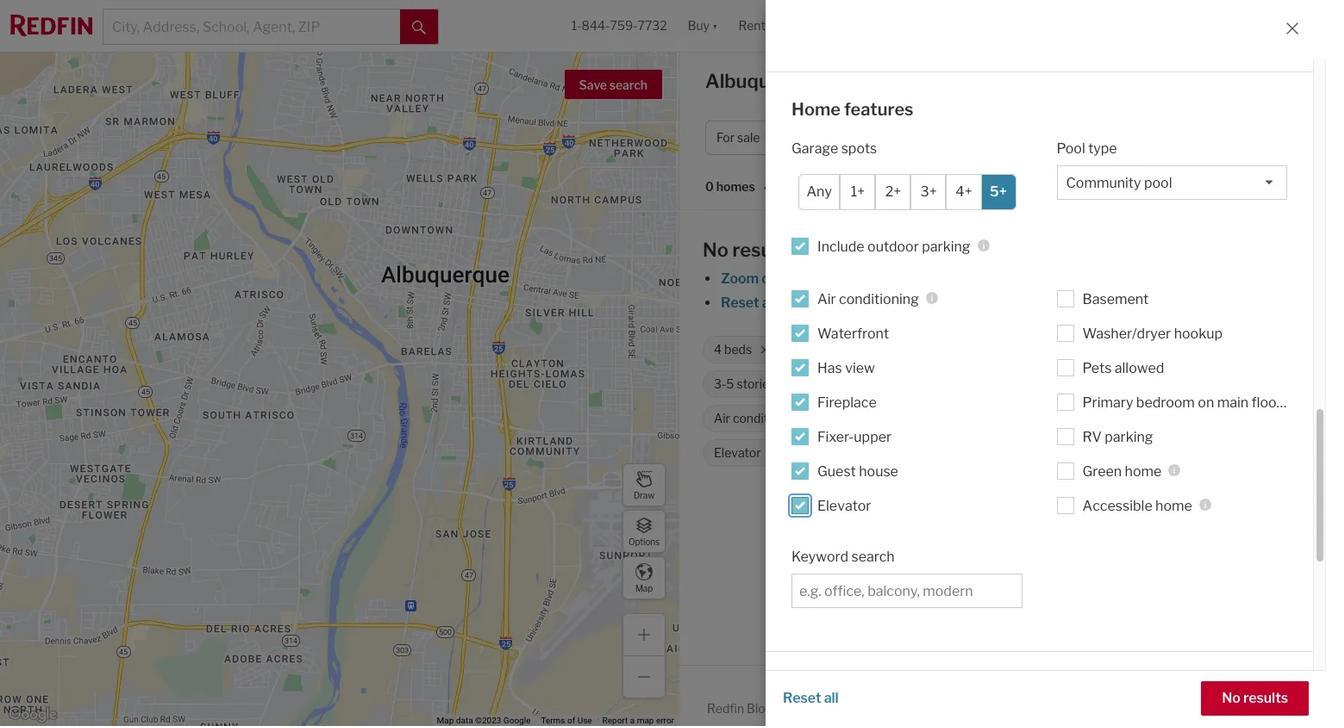 Task type: describe. For each thing, give the bounding box(es) containing it.
community
[[1082, 377, 1147, 392]]

0 vertical spatial fireplace
[[818, 395, 877, 411]]

nm
[[831, 70, 863, 92]]

main
[[1217, 395, 1249, 411]]

0 horizontal spatial house
[[859, 464, 899, 480]]

5
[[726, 377, 734, 392]]

no inside button
[[1222, 691, 1241, 707]]

save search
[[579, 78, 648, 92]]

no results button
[[1202, 682, 1309, 717]]

below
[[1006, 295, 1044, 311]]

fixer-upper
[[818, 429, 892, 445]]

5+ radio
[[981, 174, 1016, 210]]

price
[[811, 131, 840, 145]]

results inside button
[[1244, 691, 1288, 707]]

1-
[[572, 18, 582, 33]]

features
[[844, 99, 914, 120]]

e.g. office, balcony, modern text field
[[799, 583, 1015, 600]]

reset inside button
[[783, 691, 821, 707]]

floor
[[1252, 395, 1282, 411]]

any
[[807, 184, 832, 200]]

primary bedroom on main floor
[[1083, 395, 1282, 411]]

1 vertical spatial more
[[1251, 703, 1285, 719]]

pool
[[1150, 377, 1174, 392]]

1 vertical spatial conditioning
[[733, 412, 803, 426]]

1 filters from the left
[[779, 295, 818, 311]]

reset all button
[[783, 682, 839, 717]]

read
[[1214, 703, 1248, 719]]

4 bd / 4+ ba
[[1004, 131, 1071, 145]]

home
[[792, 99, 841, 120]]

one
[[890, 295, 914, 311]]

4 for 4 bd / 4+ ba
[[1004, 131, 1012, 145]]

remove 4 bd / 4+ ba image
[[1079, 133, 1090, 143]]

1 vertical spatial spots
[[870, 446, 901, 461]]

3-5 stories
[[714, 377, 776, 392]]

pets allowed
[[1083, 360, 1165, 376]]

0 vertical spatial air conditioning
[[818, 291, 919, 307]]

remove air conditioning image
[[812, 414, 823, 424]]

or
[[822, 295, 835, 311]]

3+
[[921, 184, 937, 200]]

844-
[[582, 18, 610, 33]]

0 horizontal spatial no results
[[703, 239, 795, 261]]

4,500
[[1107, 343, 1142, 357]]

1 vertical spatial elevator
[[818, 498, 871, 514]]

terms of use
[[541, 717, 592, 726]]

1 ft. from the left
[[975, 343, 987, 357]]

parking for rv parking
[[1105, 429, 1153, 445]]

2+
[[885, 184, 901, 200]]

albuquerque
[[1039, 506, 1123, 523]]

waterfront
[[818, 326, 889, 342]]

map
[[637, 717, 654, 726]]

has
[[818, 360, 842, 376]]

2,000 sq. ft.-4,500 sq. ft. lot
[[1034, 343, 1192, 357]]

homes inside zoom out reset all filters or remove one of your filters below to see more homes
[[1127, 295, 1171, 311]]

2,000
[[1034, 343, 1069, 357]]

sort :
[[776, 180, 804, 194]]

rv
[[1083, 429, 1102, 445]]

include outdoor parking
[[818, 238, 971, 255]]

built
[[822, 377, 848, 392]]

washer/dryer hookup
[[1083, 326, 1223, 342]]

upper
[[854, 429, 892, 445]]

google
[[504, 717, 531, 726]]

option group containing any
[[799, 174, 1016, 210]]

3-
[[714, 377, 726, 392]]

5+ for 5+
[[990, 184, 1007, 200]]

750-1,000 sq. ft.
[[893, 343, 987, 357]]

4 beds
[[714, 343, 752, 357]]

1+
[[851, 184, 865, 200]]

0 horizontal spatial guest house
[[818, 464, 899, 480]]

2 ft. from the left
[[1163, 343, 1174, 357]]

3+ radio
[[911, 174, 946, 210]]

2 filters from the left
[[965, 295, 1003, 311]]

for sale button
[[705, 121, 793, 155]]

map button
[[623, 557, 666, 600]]

zoom out button
[[720, 271, 784, 287]]

view for have view
[[1089, 412, 1115, 426]]

has view
[[818, 360, 875, 376]]

all inside reset all button
[[824, 691, 839, 707]]

3 sq. from the left
[[1144, 343, 1160, 357]]

green
[[1083, 464, 1122, 480]]

data
[[456, 717, 473, 726]]

your
[[933, 295, 962, 311]]

price button
[[800, 121, 873, 155]]

:
[[802, 180, 804, 194]]

cost/finance
[[792, 679, 898, 700]]

reset inside zoom out reset all filters or remove one of your filters below to see more homes
[[721, 295, 759, 311]]

bd
[[1015, 131, 1030, 145]]

parking for 5+ parking spots
[[825, 446, 867, 461]]

remove 3-5 stories image
[[784, 379, 794, 390]]

remove
[[838, 295, 887, 311]]

google image
[[4, 705, 61, 727]]

4+ inside button
[[1039, 131, 1054, 145]]

home for green home
[[1125, 464, 1162, 480]]

remove 4 beds image
[[760, 345, 770, 355]]

on
[[1198, 395, 1214, 411]]

4+ for 4+
[[956, 184, 972, 200]]

draw button
[[623, 464, 666, 507]]

washer/dryer
[[1083, 326, 1171, 342]]

more inside zoom out reset all filters or remove one of your filters below to see more homes
[[1090, 295, 1124, 311]]

pool type
[[1057, 140, 1117, 157]]

4 bd / 4+ ba button
[[993, 121, 1102, 155]]

for sale
[[717, 131, 760, 145]]

1-844-759-7732
[[572, 18, 667, 33]]

lot
[[1177, 343, 1192, 357]]

2+ radio
[[876, 174, 911, 210]]

1 horizontal spatial parking
[[922, 238, 971, 255]]

reset all filters button
[[720, 295, 819, 311]]

map for map
[[635, 583, 653, 594]]

homes
[[867, 70, 931, 92]]

options button
[[623, 511, 666, 554]]

basement
[[1083, 291, 1149, 307]]

2 sq. from the left
[[1072, 343, 1088, 357]]

1 vertical spatial air conditioning
[[714, 412, 803, 426]]



Task type: vqa. For each thing, say whether or not it's contained in the screenshot.
can
no



Task type: locate. For each thing, give the bounding box(es) containing it.
1 vertical spatial no results
[[1222, 691, 1288, 707]]

0 horizontal spatial of
[[567, 717, 575, 726]]

•
[[764, 181, 768, 195]]

keyword
[[792, 549, 849, 565]]

albuquerque link
[[1039, 506, 1123, 523]]

ft.-
[[1090, 343, 1107, 357]]

1 horizontal spatial homes
[[1127, 295, 1171, 311]]

air conditioning down stories
[[714, 412, 803, 426]]

keyword search
[[792, 549, 895, 565]]

1 horizontal spatial guest
[[1161, 412, 1195, 426]]

1 horizontal spatial 4
[[1004, 131, 1012, 145]]

guest house down 5+ parking spots
[[818, 464, 899, 480]]

1 vertical spatial no
[[1222, 691, 1241, 707]]

1 horizontal spatial more
[[1251, 703, 1285, 719]]

0 horizontal spatial results
[[733, 239, 795, 261]]

1 horizontal spatial guest house
[[1161, 412, 1232, 426]]

beds
[[724, 343, 752, 357]]

0 horizontal spatial 4+
[[798, 343, 812, 357]]

no
[[703, 239, 729, 261], [1222, 691, 1241, 707]]

5+ for 5+ parking spots
[[807, 446, 822, 461]]

conditioning up waterfront
[[839, 291, 919, 307]]

2023
[[885, 377, 915, 392]]

conditioning
[[839, 291, 919, 307], [733, 412, 803, 426]]

0 vertical spatial view
[[845, 360, 875, 376]]

0 vertical spatial no
[[703, 239, 729, 261]]

1 vertical spatial 5+
[[807, 446, 822, 461]]

0 horizontal spatial 5+
[[807, 446, 822, 461]]

for
[[935, 70, 961, 92]]

home right the accessible
[[1156, 498, 1193, 514]]

0 vertical spatial guest
[[1161, 412, 1195, 426]]

pool
[[1057, 140, 1085, 157]]

1 vertical spatial 4
[[714, 343, 722, 357]]

0 vertical spatial search
[[609, 78, 648, 92]]

1 vertical spatial parking
[[1105, 429, 1153, 445]]

2 vertical spatial parking
[[825, 446, 867, 461]]

all inside zoom out reset all filters or remove one of your filters below to see more homes
[[762, 295, 777, 311]]

green home
[[1083, 464, 1162, 480]]

sale
[[737, 131, 760, 145]]

2 vertical spatial 4+
[[798, 343, 812, 357]]

0 vertical spatial 4
[[1004, 131, 1012, 145]]

0 horizontal spatial sq.
[[956, 343, 972, 357]]

0 vertical spatial air
[[818, 291, 836, 307]]

1 horizontal spatial ft.
[[1163, 343, 1174, 357]]

terms
[[541, 717, 565, 726]]

1 horizontal spatial of
[[917, 295, 931, 311]]

1-844-759-7732 link
[[572, 18, 667, 33]]

elevator up keyword search
[[818, 498, 871, 514]]

conditioning down stories
[[733, 412, 803, 426]]

0 horizontal spatial air conditioning
[[714, 412, 803, 426]]

options
[[629, 537, 660, 547]]

0 horizontal spatial all
[[762, 295, 777, 311]]

elevator down 3-5 stories
[[714, 446, 761, 461]]

reset
[[721, 295, 759, 311], [783, 691, 821, 707]]

0 vertical spatial elevator
[[714, 446, 761, 461]]

2 horizontal spatial sq.
[[1144, 343, 1160, 357]]

outdoor
[[868, 238, 919, 255]]

fixer-
[[818, 429, 854, 445]]

air down 3-
[[714, 412, 730, 426]]

1 horizontal spatial reset
[[783, 691, 821, 707]]

5+ right 4+ option
[[990, 184, 1007, 200]]

7732
[[638, 18, 667, 33]]

elevator
[[714, 446, 761, 461], [818, 498, 871, 514]]

use
[[577, 717, 592, 726]]

air left the remove
[[818, 291, 836, 307]]

to
[[1047, 295, 1061, 311]]

4 left the beds
[[714, 343, 722, 357]]

1 vertical spatial air
[[714, 412, 730, 426]]

0 homes •
[[705, 180, 768, 195]]

see
[[1064, 295, 1087, 311]]

1 sq. from the left
[[956, 343, 972, 357]]

1 horizontal spatial sq.
[[1072, 343, 1088, 357]]

of
[[917, 295, 931, 311], [567, 717, 575, 726]]

hookup
[[1174, 326, 1223, 342]]

search for keyword search
[[852, 549, 895, 565]]

parking down fixer-upper
[[825, 446, 867, 461]]

spots
[[841, 140, 877, 157], [870, 446, 901, 461]]

guest down primary bedroom on main floor
[[1161, 412, 1195, 426]]

reset right blog
[[783, 691, 821, 707]]

sq. left ft.-
[[1072, 343, 1088, 357]]

2 horizontal spatial parking
[[1105, 429, 1153, 445]]

list box
[[1057, 165, 1288, 200]]

0 vertical spatial all
[[762, 295, 777, 311]]

spots down upper
[[870, 446, 901, 461]]

0 vertical spatial map
[[635, 583, 653, 594]]

albuquerque,
[[705, 70, 827, 92]]

1 horizontal spatial elevator
[[818, 498, 871, 514]]

more right read
[[1251, 703, 1285, 719]]

1 horizontal spatial view
[[1089, 412, 1115, 426]]

filters right your at the right
[[965, 295, 1003, 311]]

stories
[[737, 377, 776, 392]]

guest house down on
[[1161, 412, 1232, 426]]

©2023
[[475, 717, 501, 726]]

search inside button
[[609, 78, 648, 92]]

all down out
[[762, 295, 777, 311]]

search for save search
[[609, 78, 648, 92]]

map region
[[0, 0, 862, 727]]

results
[[733, 239, 795, 261], [1244, 691, 1288, 707]]

0 vertical spatial reset
[[721, 295, 759, 311]]

air conditioning
[[818, 291, 919, 307], [714, 412, 803, 426]]

accessible home
[[1083, 498, 1193, 514]]

0 horizontal spatial parking
[[825, 446, 867, 461]]

0 horizontal spatial 4
[[714, 343, 722, 357]]

view for has view
[[845, 360, 875, 376]]

report
[[602, 717, 628, 726]]

allowed
[[1115, 360, 1165, 376]]

0 horizontal spatial air
[[714, 412, 730, 426]]

sort
[[776, 180, 802, 194]]

1 horizontal spatial all
[[824, 691, 839, 707]]

0 vertical spatial no results
[[703, 239, 795, 261]]

1 vertical spatial all
[[824, 691, 839, 707]]

0 vertical spatial house
[[1198, 412, 1232, 426]]

0 horizontal spatial view
[[845, 360, 875, 376]]

homes right 0
[[716, 180, 755, 194]]

sq.
[[956, 343, 972, 357], [1072, 343, 1088, 357], [1144, 343, 1160, 357]]

no results
[[703, 239, 795, 261], [1222, 691, 1288, 707]]

1+ radio
[[840, 174, 876, 210]]

1 horizontal spatial conditioning
[[839, 291, 919, 307]]

4 for 4 beds
[[714, 343, 722, 357]]

redfin blog
[[707, 702, 773, 717]]

error
[[656, 717, 674, 726]]

5+ inside option
[[990, 184, 1007, 200]]

5+ down fixer-
[[807, 446, 822, 461]]

option group
[[799, 174, 1016, 210]]

0 horizontal spatial map
[[437, 717, 454, 726]]

0 vertical spatial spots
[[841, 140, 877, 157]]

1 vertical spatial fireplace
[[850, 412, 902, 426]]

out
[[762, 271, 784, 287]]

0 vertical spatial of
[[917, 295, 931, 311]]

home up accessible home
[[1125, 464, 1162, 480]]

garage
[[792, 140, 838, 157]]

pets
[[1083, 360, 1112, 376]]

1,000
[[921, 343, 954, 357]]

spots right price
[[841, 140, 877, 157]]

view down primary
[[1089, 412, 1115, 426]]

fireplace up upper
[[850, 412, 902, 426]]

home features
[[792, 99, 914, 120]]

4+ radio
[[946, 174, 982, 210]]

1 vertical spatial home
[[1156, 498, 1193, 514]]

house down on
[[1198, 412, 1232, 426]]

search up e.g. office, balcony, modern text field
[[852, 549, 895, 565]]

parking up green home at the bottom right of the page
[[1105, 429, 1153, 445]]

garage spots
[[792, 140, 877, 157]]

1 horizontal spatial map
[[635, 583, 653, 594]]

0 horizontal spatial ft.
[[975, 343, 987, 357]]

1 horizontal spatial 4+
[[956, 184, 972, 200]]

1 vertical spatial guest house
[[818, 464, 899, 480]]

2 horizontal spatial 4+
[[1039, 131, 1054, 145]]

accessible
[[1083, 498, 1153, 514]]

all right blog
[[824, 691, 839, 707]]

1 vertical spatial 4+
[[956, 184, 972, 200]]

redfin
[[707, 702, 744, 717]]

view up 2022-
[[845, 360, 875, 376]]

0 horizontal spatial search
[[609, 78, 648, 92]]

Any radio
[[799, 174, 840, 210]]

no results inside button
[[1222, 691, 1288, 707]]

0 vertical spatial 4+
[[1039, 131, 1054, 145]]

map data ©2023 google
[[437, 717, 531, 726]]

save
[[579, 78, 607, 92]]

air conditioning up waterfront
[[818, 291, 919, 307]]

map inside map button
[[635, 583, 653, 594]]

rv parking
[[1083, 429, 1153, 445]]

0 vertical spatial guest house
[[1161, 412, 1232, 426]]

4+ inside option
[[956, 184, 972, 200]]

5+ parking spots
[[807, 446, 901, 461]]

report a map error link
[[602, 717, 674, 726]]

0 vertical spatial 5+
[[990, 184, 1007, 200]]

homes up washer/dryer hookup
[[1127, 295, 1171, 311]]

map for map data ©2023 google
[[437, 717, 454, 726]]

0 horizontal spatial no
[[703, 239, 729, 261]]

1 vertical spatial results
[[1244, 691, 1288, 707]]

4+ for 4+ baths
[[798, 343, 812, 357]]

0 vertical spatial more
[[1090, 295, 1124, 311]]

0 vertical spatial home
[[1125, 464, 1162, 480]]

1 horizontal spatial air conditioning
[[818, 291, 919, 307]]

bedroom
[[1136, 395, 1195, 411]]

1 vertical spatial of
[[567, 717, 575, 726]]

baths
[[815, 343, 846, 357]]

4 left bd
[[1004, 131, 1012, 145]]

750-
[[893, 343, 921, 357]]

of inside zoom out reset all filters or remove one of your filters below to see more homes
[[917, 295, 931, 311]]

more right see at the right of page
[[1090, 295, 1124, 311]]

zoom out reset all filters or remove one of your filters below to see more homes
[[721, 271, 1171, 311]]

0 horizontal spatial elevator
[[714, 446, 761, 461]]

sq. right 1,000
[[956, 343, 972, 357]]

5+
[[990, 184, 1007, 200], [807, 446, 822, 461]]

map left the data
[[437, 717, 454, 726]]

primary
[[1083, 395, 1133, 411]]

0 vertical spatial conditioning
[[839, 291, 919, 307]]

4+ right / on the top right of page
[[1039, 131, 1054, 145]]

0
[[705, 180, 714, 194]]

ft. left lot
[[1163, 343, 1174, 357]]

1 horizontal spatial no results
[[1222, 691, 1288, 707]]

ba
[[1057, 131, 1071, 145]]

parking
[[922, 238, 971, 255], [1105, 429, 1153, 445], [825, 446, 867, 461]]

a
[[630, 717, 635, 726]]

0 horizontal spatial guest
[[818, 464, 856, 480]]

sq. down washer/dryer hookup
[[1144, 343, 1160, 357]]

4+ left baths
[[798, 343, 812, 357]]

of right one
[[917, 295, 931, 311]]

terms of use link
[[541, 717, 592, 726]]

1 horizontal spatial house
[[1198, 412, 1232, 426]]

1 horizontal spatial air
[[818, 291, 836, 307]]

house down 5+ parking spots
[[859, 464, 899, 480]]

City, Address, School, Agent, ZIP search field
[[103, 9, 400, 44]]

1 horizontal spatial filters
[[965, 295, 1003, 311]]

zoom
[[721, 271, 759, 287]]

homes inside the 0 homes •
[[716, 180, 755, 194]]

guest down 5+ parking spots
[[818, 464, 856, 480]]

2022-
[[850, 377, 885, 392]]

1 vertical spatial guest
[[818, 464, 856, 480]]

filters left or
[[779, 295, 818, 311]]

4+ left "5+" option
[[956, 184, 972, 200]]

draw
[[634, 490, 655, 501]]

map down options at bottom
[[635, 583, 653, 594]]

of left use
[[567, 717, 575, 726]]

parking up zoom out reset all filters or remove one of your filters below to see more homes
[[922, 238, 971, 255]]

ft. right 1,000
[[975, 343, 987, 357]]

home for accessible home
[[1156, 498, 1193, 514]]

/
[[1032, 131, 1036, 145]]

submit search image
[[413, 20, 426, 34]]

0 vertical spatial homes
[[716, 180, 755, 194]]

all
[[762, 295, 777, 311], [824, 691, 839, 707]]

save search button
[[564, 70, 662, 99]]

1 vertical spatial search
[[852, 549, 895, 565]]

0 horizontal spatial more
[[1090, 295, 1124, 311]]

reset all
[[783, 691, 839, 707]]

report a map error
[[602, 717, 674, 726]]

search right save
[[609, 78, 648, 92]]

reset down zoom
[[721, 295, 759, 311]]

0 horizontal spatial filters
[[779, 295, 818, 311]]

0 horizontal spatial conditioning
[[733, 412, 803, 426]]

1 vertical spatial reset
[[783, 691, 821, 707]]

for
[[717, 131, 735, 145]]

0 horizontal spatial homes
[[716, 180, 755, 194]]

1 horizontal spatial search
[[852, 549, 895, 565]]

4 inside button
[[1004, 131, 1012, 145]]

0 vertical spatial parking
[[922, 238, 971, 255]]

fireplace down built on the bottom of the page
[[818, 395, 877, 411]]

1 vertical spatial house
[[859, 464, 899, 480]]

1 horizontal spatial 5+
[[990, 184, 1007, 200]]

1 vertical spatial map
[[437, 717, 454, 726]]

1 horizontal spatial no
[[1222, 691, 1241, 707]]



